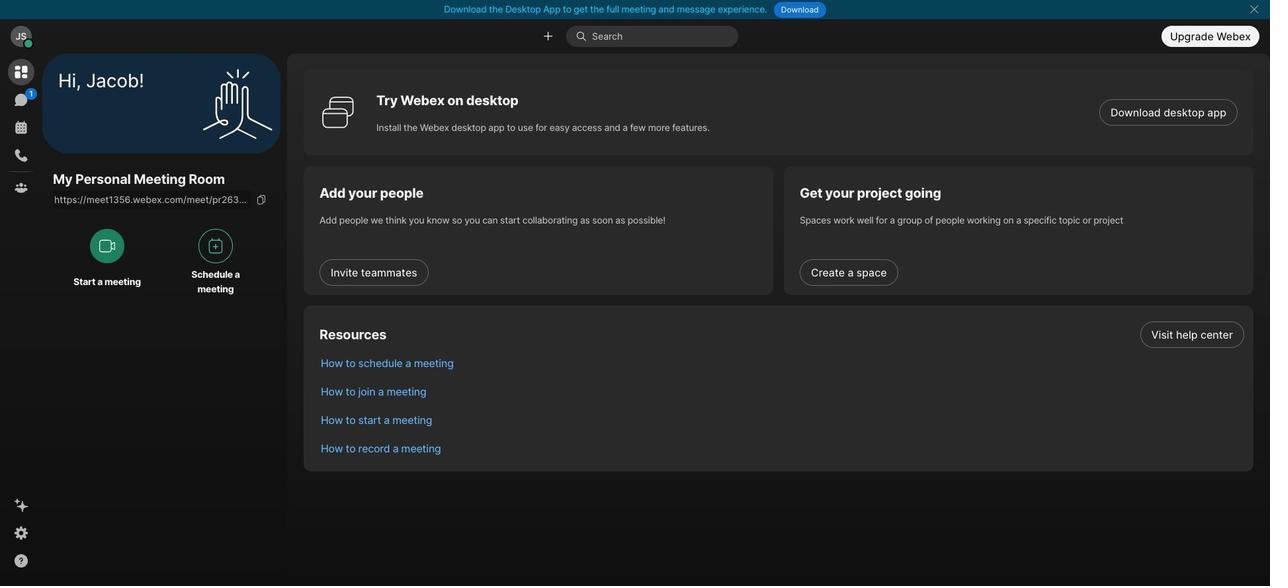 Task type: locate. For each thing, give the bounding box(es) containing it.
navigation
[[0, 54, 42, 586]]

list item
[[310, 320, 1254, 349], [310, 349, 1254, 377], [310, 377, 1254, 406], [310, 406, 1254, 434], [310, 434, 1254, 462]]

None text field
[[53, 191, 251, 209]]

3 list item from the top
[[310, 377, 1254, 406]]



Task type: describe. For each thing, give the bounding box(es) containing it.
cancel_16 image
[[1249, 4, 1260, 15]]

5 list item from the top
[[310, 434, 1254, 462]]

webex tab list
[[8, 59, 37, 201]]

2 list item from the top
[[310, 349, 1254, 377]]

4 list item from the top
[[310, 406, 1254, 434]]

two hands high fiving image
[[198, 64, 277, 143]]

1 list item from the top
[[310, 320, 1254, 349]]



Task type: vqa. For each thing, say whether or not it's contained in the screenshot.
fourth list item from the bottom of the page
yes



